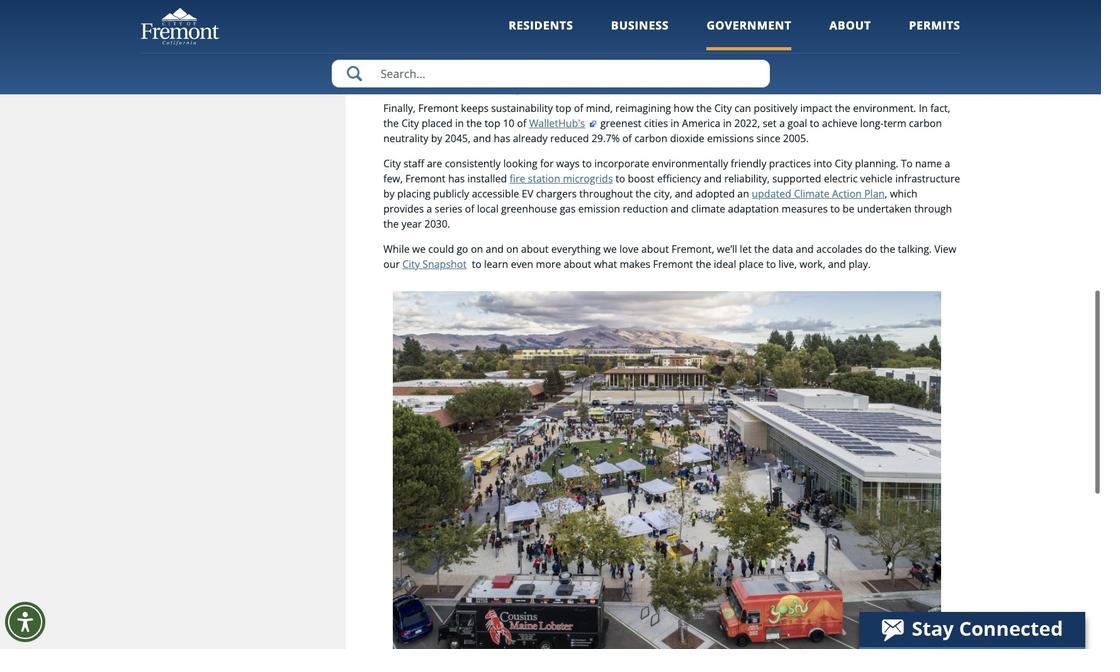 Task type: describe. For each thing, give the bounding box(es) containing it.
, which provides a series of local greenhouse gas emission reduction and climate adaptation measures to be undertaken through the year 2030.
[[383, 187, 952, 231]]

an
[[737, 187, 749, 201]]

environmentally
[[652, 157, 728, 170]]

city snapshot to learn even more about what makes fremont the ideal place to live, work, and play.
[[402, 257, 871, 271]]

1 on from the left
[[471, 242, 483, 256]]

being inside to top it off, fremont residents also are known for being family-oriented; wallethub ranked fremont as the best city to raise a family for two years running.
[[622, 37, 648, 50]]

sustainability
[[427, 76, 524, 96]]

impact
[[800, 101, 832, 115]]

how
[[674, 101, 694, 115]]

and inside greenest cities in america in 2022, set a goal to achieve long-term carbon neutrality by 2045, and has already reduced 29.7% of carbon dioxide emissions since 2005.
[[473, 131, 491, 145]]

ways
[[556, 157, 579, 170]]

top inside to top it off, fremont residents also are known for being family-oriented; wallethub ranked fremont as the best city to raise a family for two years running.
[[398, 37, 413, 50]]

already
[[513, 131, 548, 145]]

ev
[[522, 187, 533, 201]]

greenhouse
[[501, 202, 557, 216]]

reduction
[[623, 202, 668, 216]]

neutrality
[[383, 131, 428, 145]]

fire station microgrids
[[510, 172, 613, 186]]

they
[[612, 11, 633, 25]]

think
[[383, 76, 423, 96]]

undertaken
[[857, 202, 912, 216]]

every
[[751, 11, 776, 25]]

wallethub
[[727, 37, 776, 50]]

patent.
[[924, 11, 958, 25]]

29.7%
[[592, 131, 620, 145]]

to top it off, fremont residents also are known for being family-oriented; wallethub ranked fremont as the best city to raise a family for two years running.
[[383, 37, 939, 66]]

residents
[[509, 18, 573, 33]]

and down the accolades
[[828, 257, 846, 271]]

1 vertical spatial carbon
[[634, 131, 667, 145]]

2 horizontal spatial for
[[605, 37, 619, 50]]

a up holds
[[892, 0, 897, 10]]

adopted
[[695, 187, 735, 201]]

the inside , which provides a series of local greenhouse gas emission reduction and climate adaptation measures to be undertaken through the year 2030.
[[383, 217, 399, 231]]

the down keeps
[[466, 116, 482, 130]]

measures
[[782, 202, 828, 216]]

raise
[[383, 52, 406, 66]]

in right jobs
[[881, 0, 889, 10]]

family-
[[650, 37, 682, 50]]

fire
[[510, 172, 525, 186]]

0 vertical spatial residents
[[637, 0, 681, 10]]

think sustainability
[[383, 76, 524, 96]]

business
[[383, 11, 424, 25]]

, for which
[[885, 187, 887, 201]]

adaptation
[[728, 202, 779, 216]]

of left mind,
[[574, 101, 583, 115]]

sustainability
[[491, 101, 553, 115]]

more
[[536, 257, 561, 271]]

1 horizontal spatial top
[[484, 116, 500, 130]]

10
[[503, 116, 514, 130]]

emissions
[[707, 131, 754, 145]]

positively
[[754, 101, 798, 115]]

permits link
[[909, 18, 960, 50]]

in inside finally, fremont keeps sustainability top of mind, reimagining how the city can positively impact the environment. in fact, the city placed in the top 10 of
[[455, 116, 464, 130]]

city up few,
[[383, 157, 401, 170]]

being inside , many of our residents are highly educated with high-paying jobs in a variety of business sectors. in addition to being ambitious, they are also inventive; 1.4 in every 100 fremont residents holds a patent.
[[532, 11, 558, 25]]

permits
[[909, 18, 960, 33]]

the inside to top it off, fremont residents also are known for being family-oriented; wallethub ranked fremont as the best city to raise a family for two years running.
[[870, 37, 886, 50]]

view
[[934, 242, 956, 256]]

let
[[740, 242, 752, 256]]

many
[[578, 0, 604, 10]]

planning.
[[855, 157, 898, 170]]

plan
[[864, 187, 885, 201]]

and up learn
[[486, 242, 504, 256]]

while we could go on and on about everything we love about fremont, we'll let the data and accolades do the talking. view our
[[383, 242, 956, 271]]

and down efficiency
[[675, 187, 693, 201]]

staff
[[404, 157, 424, 170]]

residents inside to top it off, fremont residents also are known for being family-oriented; wallethub ranked fremont as the best city to raise a family for two years running.
[[486, 37, 529, 50]]

has inside city staff are consistently looking for ways to incorporate environmentally friendly practices into city planning. to name a few, fremont has installed
[[448, 172, 465, 186]]

publicly
[[433, 187, 469, 201]]

1 horizontal spatial about
[[564, 257, 591, 271]]

station
[[528, 172, 560, 186]]

running.
[[512, 52, 552, 66]]

term
[[884, 116, 906, 130]]

a inside greenest cities in america in 2022, set a goal to achieve long-term carbon neutrality by 2045, and has already reduced 29.7% of carbon dioxide emissions since 2005.
[[779, 116, 785, 130]]

which
[[890, 187, 917, 201]]

city snapshot link
[[402, 257, 467, 271]]

0 vertical spatial carbon
[[909, 116, 942, 130]]

america
[[682, 116, 720, 130]]

keeps
[[461, 101, 489, 115]]

100
[[779, 11, 796, 25]]

fremont inside , many of our residents are highly educated with high-paying jobs in a variety of business sectors. in addition to being ambitious, they are also inventive; 1.4 in every 100 fremont residents holds a patent.
[[799, 11, 839, 25]]

updated climate action plan link
[[752, 187, 885, 201]]

series
[[435, 202, 462, 216]]

to left live,
[[766, 257, 776, 271]]

to inside , many of our residents are highly educated with high-paying jobs in a variety of business sectors. in addition to being ambitious, they are also inventive; 1.4 in every 100 fremont residents holds a patent.
[[519, 11, 529, 25]]

throughout
[[579, 187, 633, 201]]

stay connected image
[[859, 613, 1084, 648]]

, many of our residents are highly educated with high-paying jobs in a variety of business sectors. in addition to being ambitious, they are also inventive; 1.4 in every 100 fremont residents holds a patent.
[[383, 0, 960, 25]]

as
[[857, 37, 868, 50]]

years
[[484, 52, 509, 66]]

with
[[778, 0, 799, 10]]

name
[[915, 157, 942, 170]]

the inside to boost efficiency and reliability, supported electric vehicle infrastructure by placing publicly accessible ev chargers throughout the city, and adopted an
[[636, 187, 651, 201]]

off,
[[425, 37, 440, 50]]

set
[[763, 116, 777, 130]]

fremont,
[[672, 242, 714, 256]]

about link
[[829, 18, 871, 50]]

ranked
[[779, 37, 812, 50]]

emission
[[578, 202, 620, 216]]

a inside city staff are consistently looking for ways to incorporate environmentally friendly practices into city planning. to name a few, fremont has installed
[[945, 157, 950, 170]]

makes
[[620, 257, 650, 271]]

are up "inventive;"
[[683, 0, 699, 10]]

since
[[756, 131, 780, 145]]

reduced
[[550, 131, 589, 145]]

business link
[[611, 18, 669, 50]]

the down fremont, at the top of page
[[696, 257, 711, 271]]

fremont inside city staff are consistently looking for ways to incorporate environmentally friendly practices into city planning. to name a few, fremont has installed
[[405, 172, 446, 186]]

reliability,
[[724, 172, 770, 186]]

are inside city staff are consistently looking for ways to incorporate environmentally friendly practices into city planning. to name a few, fremont has installed
[[427, 157, 442, 170]]

the right let
[[754, 242, 770, 256]]

are inside to top it off, fremont residents also are known for being family-oriented; wallethub ranked fremont as the best city to raise a family for two years running.
[[553, 37, 569, 50]]

in inside finally, fremont keeps sustainability top of mind, reimagining how the city can positively impact the environment. in fact, the city placed in the top 10 of
[[919, 101, 928, 115]]

achieve
[[822, 116, 858, 130]]



Task type: vqa. For each thing, say whether or not it's contained in the screenshot.
About link
yes



Task type: locate. For each thing, give the bounding box(es) containing it.
are right they
[[635, 11, 651, 25]]

our inside , many of our residents are highly educated with high-paying jobs in a variety of business sectors. in addition to being ambitious, they are also inventive; 1.4 in every 100 fremont residents holds a patent.
[[618, 0, 635, 10]]

1 vertical spatial in
[[919, 101, 928, 115]]

by down placed
[[431, 131, 442, 145]]

finally,
[[383, 101, 416, 115]]

a inside to top it off, fremont residents also are known for being family-oriented; wallethub ranked fremont as the best city to raise a family for two years running.
[[409, 52, 414, 66]]

infrastructure
[[895, 172, 960, 186]]

the right as
[[870, 37, 886, 50]]

our inside while we could go on and on about everything we love about fremont, we'll let the data and accolades do the talking. view our
[[383, 257, 400, 271]]

fremont down fremont, at the top of page
[[653, 257, 693, 271]]

0 horizontal spatial we
[[412, 242, 426, 256]]

0 horizontal spatial carbon
[[634, 131, 667, 145]]

to inside to boost efficiency and reliability, supported electric vehicle infrastructure by placing publicly accessible ev chargers throughout the city, and adopted an
[[615, 172, 625, 186]]

1 horizontal spatial on
[[506, 242, 518, 256]]

1 horizontal spatial has
[[494, 131, 510, 145]]

known
[[571, 37, 603, 50]]

residents down jobs
[[841, 11, 885, 25]]

place
[[739, 257, 764, 271]]

being
[[532, 11, 558, 25], [622, 37, 648, 50]]

we up what
[[603, 242, 617, 256]]

city staff are consistently looking for ways to incorporate environmentally friendly practices into city planning. to name a few, fremont has installed
[[383, 157, 950, 186]]

residents
[[637, 0, 681, 10], [841, 11, 885, 25], [486, 37, 529, 50]]

accessible
[[472, 187, 519, 201]]

do
[[865, 242, 877, 256]]

in up emissions on the top
[[723, 116, 732, 130]]

0 vertical spatial our
[[618, 0, 635, 10]]

for
[[605, 37, 619, 50], [448, 52, 462, 66], [540, 157, 554, 170]]

0 vertical spatial in
[[466, 11, 475, 25]]

into
[[814, 157, 832, 170]]

, inside , many of our residents are highly educated with high-paying jobs in a variety of business sectors. in addition to being ambitious, they are also inventive; 1.4 in every 100 fremont residents holds a patent.
[[572, 0, 575, 10]]

in down how
[[671, 116, 679, 130]]

1 vertical spatial by
[[383, 187, 395, 201]]

has down 10
[[494, 131, 510, 145]]

2 vertical spatial for
[[540, 157, 554, 170]]

1 vertical spatial being
[[622, 37, 648, 50]]

to inside , which provides a series of local greenhouse gas emission reduction and climate adaptation measures to be undertaken through the year 2030.
[[830, 202, 840, 216]]

city up neutrality
[[401, 116, 419, 130]]

local
[[477, 202, 499, 216]]

2045,
[[445, 131, 471, 145]]

top
[[398, 37, 413, 50], [555, 101, 571, 115], [484, 116, 500, 130]]

a right name
[[945, 157, 950, 170]]

about down everything
[[564, 257, 591, 271]]

by inside greenest cities in america in 2022, set a goal to achieve long-term carbon neutrality by 2045, and has already reduced 29.7% of carbon dioxide emissions since 2005.
[[431, 131, 442, 145]]

1.4
[[723, 11, 737, 25]]

a inside , which provides a series of local greenhouse gas emission reduction and climate adaptation measures to be undertaken through the year 2030.
[[427, 202, 432, 216]]

carbon down fact, on the right top of the page
[[909, 116, 942, 130]]

our
[[618, 0, 635, 10], [383, 257, 400, 271]]

2 vertical spatial top
[[484, 116, 500, 130]]

through
[[914, 202, 952, 216]]

sectors.
[[427, 11, 464, 25]]

the right do
[[880, 242, 895, 256]]

1 horizontal spatial for
[[540, 157, 554, 170]]

and right 2045,
[[473, 131, 491, 145]]

and inside , which provides a series of local greenhouse gas emission reduction and climate adaptation measures to be undertaken through the year 2030.
[[671, 202, 689, 216]]

jobs
[[858, 0, 878, 10]]

and down city,
[[671, 202, 689, 216]]

2 we from the left
[[603, 242, 617, 256]]

government
[[707, 18, 792, 33]]

1 vertical spatial for
[[448, 52, 462, 66]]

also up running.
[[532, 37, 551, 50]]

1 horizontal spatial residents
[[637, 0, 681, 10]]

carbon down cities
[[634, 131, 667, 145]]

1 horizontal spatial our
[[618, 0, 635, 10]]

consistently
[[445, 157, 501, 170]]

0 horizontal spatial being
[[532, 11, 558, 25]]

1 horizontal spatial being
[[622, 37, 648, 50]]

for left two
[[448, 52, 462, 66]]

top up wallethub's link
[[555, 101, 571, 115]]

mind,
[[586, 101, 613, 115]]

1 vertical spatial ,
[[885, 187, 887, 201]]

carbon
[[909, 116, 942, 130], [634, 131, 667, 145]]

of left local
[[465, 202, 474, 216]]

0 horizontal spatial on
[[471, 242, 483, 256]]

to inside city staff are consistently looking for ways to incorporate environmentally friendly practices into city planning. to name a few, fremont has installed
[[901, 157, 913, 170]]

to right 'addition'
[[519, 11, 529, 25]]

electric
[[824, 172, 858, 186]]

by down few,
[[383, 187, 395, 201]]

2 horizontal spatial top
[[555, 101, 571, 115]]

0 horizontal spatial about
[[521, 242, 549, 256]]

our down 'while'
[[383, 257, 400, 271]]

data
[[772, 242, 793, 256]]

to inside to top it off, fremont residents also are known for being family-oriented; wallethub ranked fremont as the best city to raise a family for two years running.
[[930, 37, 939, 50]]

1 horizontal spatial in
[[919, 101, 928, 115]]

we up city snapshot link at the top of page
[[412, 242, 426, 256]]

0 horizontal spatial by
[[383, 187, 395, 201]]

has
[[494, 131, 510, 145], [448, 172, 465, 186]]

work,
[[800, 257, 825, 271]]

a right the raise
[[409, 52, 414, 66]]

in right sectors.
[[466, 11, 475, 25]]

to left learn
[[472, 257, 481, 271]]

on right go
[[471, 242, 483, 256]]

highly
[[701, 0, 729, 10]]

1 horizontal spatial also
[[653, 11, 672, 25]]

being down business
[[622, 37, 648, 50]]

also up the family-
[[653, 11, 672, 25]]

for inside city staff are consistently looking for ways to incorporate environmentally friendly practices into city planning. to name a few, fremont has installed
[[540, 157, 554, 170]]

even
[[511, 257, 533, 271]]

0 horizontal spatial has
[[448, 172, 465, 186]]

0 horizontal spatial residents
[[486, 37, 529, 50]]

, left many
[[572, 0, 575, 10]]

long-
[[860, 116, 884, 130]]

to inside greenest cities in america in 2022, set a goal to achieve long-term carbon neutrality by 2045, and has already reduced 29.7% of carbon dioxide emissions since 2005.
[[810, 116, 819, 130]]

the down finally,
[[383, 116, 399, 130]]

practices
[[769, 157, 811, 170]]

, inside , which provides a series of local greenhouse gas emission reduction and climate adaptation measures to be undertaken through the year 2030.
[[885, 187, 887, 201]]

snapshot
[[422, 257, 467, 271]]

1 horizontal spatial to
[[901, 157, 913, 170]]

1 vertical spatial has
[[448, 172, 465, 186]]

0 horizontal spatial our
[[383, 257, 400, 271]]

what
[[594, 257, 617, 271]]

of up patent.
[[934, 0, 944, 10]]

has inside greenest cities in america in 2022, set a goal to achieve long-term carbon neutrality by 2045, and has already reduced 29.7% of carbon dioxide emissions since 2005.
[[494, 131, 510, 145]]

go
[[457, 242, 468, 256]]

microgrids
[[563, 172, 613, 186]]

greenest cities in america in 2022, set a goal to achieve long-term carbon neutrality by 2045, and has already reduced 29.7% of carbon dioxide emissions since 2005.
[[383, 116, 942, 145]]

fremont down high-
[[799, 11, 839, 25]]

2030.
[[424, 217, 450, 231]]

to up the raise
[[383, 37, 395, 50]]

in
[[881, 0, 889, 10], [739, 11, 748, 25], [455, 116, 464, 130], [671, 116, 679, 130], [723, 116, 732, 130]]

0 vertical spatial for
[[605, 37, 619, 50]]

on up even
[[506, 242, 518, 256]]

0 horizontal spatial in
[[466, 11, 475, 25]]

1 vertical spatial our
[[383, 257, 400, 271]]

2005.
[[783, 131, 809, 145]]

the up achieve
[[835, 101, 850, 115]]

1 horizontal spatial by
[[431, 131, 442, 145]]

chargers
[[536, 187, 577, 201]]

business
[[611, 18, 669, 33]]

0 vertical spatial ,
[[572, 0, 575, 10]]

0 horizontal spatial to
[[383, 37, 395, 50]]

reimagining
[[615, 101, 671, 115]]

0 vertical spatial also
[[653, 11, 672, 25]]

city,
[[654, 187, 672, 201]]

0 horizontal spatial for
[[448, 52, 462, 66]]

has up publicly
[[448, 172, 465, 186]]

1 horizontal spatial carbon
[[909, 116, 942, 130]]

0 vertical spatial has
[[494, 131, 510, 145]]

of right 10
[[517, 116, 527, 130]]

0 vertical spatial being
[[532, 11, 558, 25]]

wallethub's
[[529, 116, 585, 130]]

talking.
[[898, 242, 932, 256]]

city
[[911, 37, 927, 50]]

for right known
[[605, 37, 619, 50]]

friendly
[[731, 157, 766, 170]]

to boost efficiency and reliability, supported electric vehicle infrastructure by placing publicly accessible ev chargers throughout the city, and adopted an
[[383, 172, 960, 201]]

fire station microgrids link
[[510, 172, 613, 186]]

are left known
[[553, 37, 569, 50]]

everything
[[551, 242, 601, 256]]

play.
[[849, 257, 871, 271]]

we
[[412, 242, 426, 256], [603, 242, 617, 256]]

1 we from the left
[[412, 242, 426, 256]]

in left fact, on the right top of the page
[[919, 101, 928, 115]]

, for many
[[572, 0, 575, 10]]

live,
[[779, 257, 797, 271]]

2022,
[[734, 116, 760, 130]]

,
[[572, 0, 575, 10], [885, 187, 887, 201]]

a down "variety" at the top right
[[916, 11, 921, 25]]

incorporate
[[594, 157, 649, 170]]

in right 1.4
[[739, 11, 748, 25]]

0 vertical spatial by
[[431, 131, 442, 145]]

residents up business
[[637, 0, 681, 10]]

the down provides
[[383, 217, 399, 231]]

while
[[383, 242, 410, 256]]

to inside city staff are consistently looking for ways to incorporate environmentally friendly practices into city planning. to name a few, fremont has installed
[[582, 157, 592, 170]]

of up they
[[606, 0, 616, 10]]

can
[[734, 101, 751, 115]]

we'll
[[717, 242, 737, 256]]

about up even
[[521, 242, 549, 256]]

residents up years
[[486, 37, 529, 50]]

by inside to boost efficiency and reliability, supported electric vehicle infrastructure by placing publicly accessible ev chargers throughout the city, and adopted an
[[383, 187, 395, 201]]

looking
[[503, 157, 537, 170]]

also inside , many of our residents are highly educated with high-paying jobs in a variety of business sectors. in addition to being ambitious, they are also inventive; 1.4 in every 100 fremont residents holds a patent.
[[653, 11, 672, 25]]

2 on from the left
[[506, 242, 518, 256]]

the up reduction
[[636, 187, 651, 201]]

1 vertical spatial to
[[901, 157, 913, 170]]

the up america
[[696, 101, 712, 115]]

and up work,
[[796, 242, 814, 256]]

of inside , which provides a series of local greenhouse gas emission reduction and climate adaptation measures to be undertaken through the year 2030.
[[465, 202, 474, 216]]

view of community gathering with food trucks and the downtown event center including a roof full of solar panels with hills in the background image
[[393, 291, 941, 650]]

variety
[[900, 0, 932, 10]]

be
[[843, 202, 854, 216]]

government link
[[707, 18, 792, 50]]

1 horizontal spatial ,
[[885, 187, 887, 201]]

to right city in the top of the page
[[930, 37, 939, 50]]

dioxide
[[670, 131, 704, 145]]

to down impact
[[810, 116, 819, 130]]

holds
[[888, 11, 913, 25]]

two
[[464, 52, 482, 66]]

are right staff
[[427, 157, 442, 170]]

fact,
[[930, 101, 950, 115]]

our up they
[[618, 0, 635, 10]]

city left can
[[714, 101, 732, 115]]

0 vertical spatial to
[[383, 37, 395, 50]]

a up 2030.
[[427, 202, 432, 216]]

2 vertical spatial residents
[[486, 37, 529, 50]]

greenest
[[600, 116, 641, 130]]

0 horizontal spatial top
[[398, 37, 413, 50]]

fremont down staff
[[405, 172, 446, 186]]

being left ambitious,
[[532, 11, 558, 25]]

0 horizontal spatial ,
[[572, 0, 575, 10]]

city up electric
[[835, 157, 852, 170]]

climate
[[794, 187, 830, 201]]

2 horizontal spatial about
[[641, 242, 669, 256]]

top left 10
[[484, 116, 500, 130]]

and up adopted
[[704, 172, 722, 186]]

to up microgrids
[[582, 157, 592, 170]]

1 vertical spatial also
[[532, 37, 551, 50]]

Search text field
[[331, 60, 770, 88]]

, up undertaken
[[885, 187, 887, 201]]

of inside greenest cities in america in 2022, set a goal to achieve long-term carbon neutrality by 2045, and has already reduced 29.7% of carbon dioxide emissions since 2005.
[[622, 131, 632, 145]]

in inside , many of our residents are highly educated with high-paying jobs in a variety of business sectors. in addition to being ambitious, they are also inventive; 1.4 in every 100 fremont residents holds a patent.
[[466, 11, 475, 25]]

a right set on the top right
[[779, 116, 785, 130]]

the
[[870, 37, 886, 50], [696, 101, 712, 115], [835, 101, 850, 115], [383, 116, 399, 130], [466, 116, 482, 130], [636, 187, 651, 201], [383, 217, 399, 231], [754, 242, 770, 256], [880, 242, 895, 256], [696, 257, 711, 271]]

addition
[[478, 11, 517, 25]]

also inside to top it off, fremont residents also are known for being family-oriented; wallethub ranked fremont as the best city to raise a family for two years running.
[[532, 37, 551, 50]]

1 vertical spatial top
[[555, 101, 571, 115]]

fremont down about
[[814, 37, 854, 50]]

goal
[[788, 116, 807, 130]]

year
[[401, 217, 422, 231]]

gas
[[560, 202, 576, 216]]

about up city snapshot to learn even more about what makes fremont the ideal place to live, work, and play.
[[641, 242, 669, 256]]

finally, fremont keeps sustainability top of mind, reimagining how the city can positively impact the environment. in fact, the city placed in the top 10 of
[[383, 101, 950, 130]]

to left be
[[830, 202, 840, 216]]

0 vertical spatial top
[[398, 37, 413, 50]]

about
[[521, 242, 549, 256], [641, 242, 669, 256], [564, 257, 591, 271]]

to left name
[[901, 157, 913, 170]]

in up 2045,
[[455, 116, 464, 130]]

high-
[[801, 0, 825, 10]]

of down greenest
[[622, 131, 632, 145]]

fremont up two
[[443, 37, 483, 50]]

1 vertical spatial residents
[[841, 11, 885, 25]]

fremont inside finally, fremont keeps sustainability top of mind, reimagining how the city can positively impact the environment. in fact, the city placed in the top 10 of
[[418, 101, 458, 115]]

installed
[[467, 172, 507, 186]]

city down 'while'
[[402, 257, 420, 271]]

it
[[416, 37, 422, 50]]

by
[[431, 131, 442, 145], [383, 187, 395, 201]]

climate
[[691, 202, 725, 216]]

for up station
[[540, 157, 554, 170]]

0 horizontal spatial also
[[532, 37, 551, 50]]

to inside to top it off, fremont residents also are known for being family-oriented; wallethub ranked fremont as the best city to raise a family for two years running.
[[383, 37, 395, 50]]

fremont up placed
[[418, 101, 458, 115]]

top left it
[[398, 37, 413, 50]]

2 horizontal spatial residents
[[841, 11, 885, 25]]

to down incorporate
[[615, 172, 625, 186]]

1 horizontal spatial we
[[603, 242, 617, 256]]



